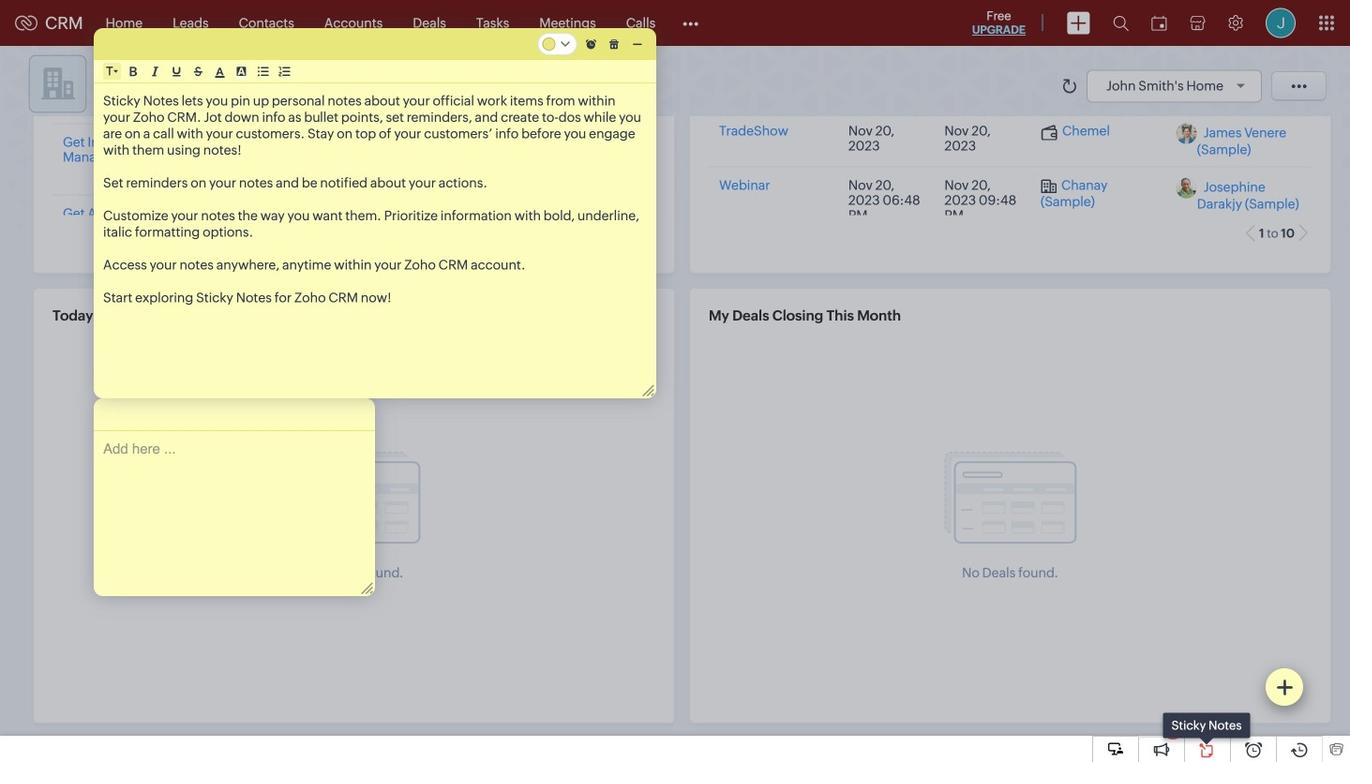 Task type: locate. For each thing, give the bounding box(es) containing it.
logo image
[[15, 15, 38, 30]]

None field
[[106, 64, 118, 79]]

create menu image
[[1067, 12, 1091, 34]]

create menu element
[[1056, 0, 1102, 45]]

create new sticky note image
[[1276, 679, 1293, 696]]



Task type: describe. For each thing, give the bounding box(es) containing it.
calendar image
[[1152, 15, 1167, 30]]

minimize image
[[633, 43, 642, 45]]

profile image
[[1266, 8, 1296, 38]]

delete image
[[610, 39, 619, 49]]

reminder image
[[586, 39, 596, 49]]

search image
[[1113, 15, 1129, 31]]

search element
[[1102, 0, 1140, 46]]

profile element
[[1255, 0, 1307, 45]]



Task type: vqa. For each thing, say whether or not it's contained in the screenshot.
Delete IMAGE
yes



